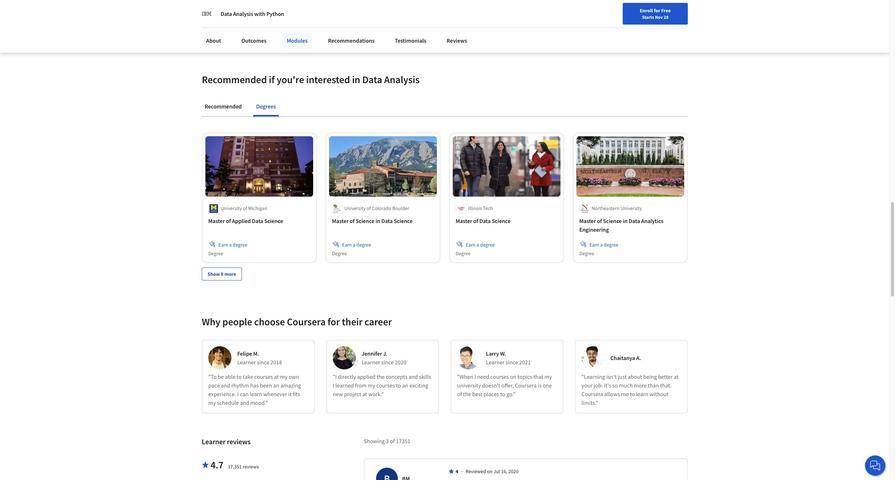 Task type: locate. For each thing, give the bounding box(es) containing it.
reviews right 17,351
[[243, 464, 259, 470]]

0 horizontal spatial an
[[273, 382, 279, 389]]

in down northeastern university
[[623, 217, 628, 224]]

learn down "has"
[[250, 391, 262, 398]]

0 vertical spatial for
[[654, 7, 660, 14]]

university up master of science in data science on the left top of the page
[[344, 205, 366, 211]]

a down the engineering
[[600, 241, 603, 248]]

1 horizontal spatial learn
[[636, 391, 649, 398]]

an up the whenever
[[273, 382, 279, 389]]

the right applied
[[377, 373, 385, 381]]

of left applied
[[226, 217, 231, 224]]

is
[[538, 382, 542, 389]]

in right interested
[[352, 73, 360, 86]]

2 vertical spatial i
[[237, 391, 239, 398]]

1 since from the left
[[257, 359, 269, 366]]

master inside "link"
[[208, 217, 225, 224]]

a for master of science in data analytics engineering
[[600, 241, 603, 248]]

university for science
[[344, 205, 366, 211]]

outcomes link
[[237, 33, 271, 48]]

an down concepts
[[402, 382, 408, 389]]

learner inside larry w. learner since 2021
[[486, 359, 505, 366]]

earn a degree for master of data science
[[466, 241, 495, 248]]

reviews link
[[442, 33, 472, 48]]

degree for master of data science
[[480, 241, 495, 248]]

2 science from the left
[[356, 217, 375, 224]]

whenever
[[263, 391, 287, 398]]

to up rhythm on the bottom left of page
[[237, 373, 242, 381]]

None search field
[[103, 5, 277, 19]]

3 earn a degree from the left
[[466, 241, 495, 248]]

reviews for learner reviews
[[227, 437, 251, 447]]

larry w. learner since 2021
[[486, 350, 531, 366]]

0 horizontal spatial university
[[221, 205, 242, 211]]

northeastern
[[592, 205, 620, 211]]

1 vertical spatial analysis
[[384, 73, 420, 86]]

0 vertical spatial 2020
[[395, 359, 406, 366]]

at down the 2018
[[274, 373, 279, 381]]

felipe
[[237, 350, 252, 358]]

degree down master of science in data analytics engineering
[[604, 241, 619, 248]]

3 a from the left
[[477, 241, 479, 248]]

i left the can
[[237, 391, 239, 398]]

places
[[484, 391, 499, 398]]

and up exciting
[[409, 373, 418, 381]]

1 horizontal spatial courses
[[376, 382, 395, 389]]

and
[[409, 373, 418, 381], [221, 382, 230, 389], [240, 399, 249, 407]]

at right better
[[674, 373, 679, 381]]

at
[[274, 373, 279, 381], [674, 373, 679, 381], [362, 391, 367, 398]]

reviews
[[227, 437, 251, 447], [243, 464, 259, 470]]

for
[[654, 7, 660, 14], [328, 316, 340, 329]]

of inside master of science in data analytics engineering
[[597, 217, 602, 224]]

of inside the "when i need courses on topics that my university doesn't offer, coursera is one of the best places to go."
[[457, 391, 462, 398]]

learn
[[250, 391, 262, 398], [636, 391, 649, 398]]

of for master of science in data science
[[350, 217, 355, 224]]

"learning
[[582, 373, 605, 381]]

1 vertical spatial i
[[333, 382, 334, 389]]

exciting
[[410, 382, 428, 389]]

learner inside jennifer j. learner since 2020
[[362, 359, 380, 366]]

1 horizontal spatial university
[[344, 205, 366, 211]]

1 horizontal spatial the
[[463, 391, 471, 398]]

university
[[457, 382, 481, 389]]

4.7
[[211, 459, 224, 472]]

"i directly applied the concepts and skills i learned from my courses to an exciting new project at work."
[[333, 373, 431, 398]]

limits."
[[582, 399, 598, 407]]

i
[[475, 373, 476, 381], [333, 382, 334, 389], [237, 391, 239, 398]]

degree for master of applied data science
[[208, 250, 223, 257]]

1 vertical spatial 2020
[[508, 469, 519, 475]]

for up nov
[[654, 7, 660, 14]]

1 horizontal spatial in
[[376, 217, 380, 224]]

people
[[222, 316, 252, 329]]

1 learn from the left
[[250, 391, 262, 398]]

earn up 8
[[218, 241, 228, 248]]

4 science from the left
[[492, 217, 511, 224]]

earn a degree down the engineering
[[590, 241, 619, 248]]

a down master of science in data science on the left top of the page
[[353, 241, 356, 248]]

data inside master of science in data analytics engineering
[[629, 217, 640, 224]]

reviewed
[[466, 469, 486, 475]]

degree for master of science in data analytics engineering
[[580, 250, 594, 257]]

1 vertical spatial recommended
[[205, 103, 242, 110]]

to right me
[[630, 391, 635, 398]]

4 degree from the left
[[580, 250, 594, 257]]

0 vertical spatial on
[[510, 373, 517, 381]]

at inside '"learning isn't just about being better at your job: it's so much more than that. coursera allows me to learn without limits."'
[[674, 373, 679, 381]]

has
[[250, 382, 259, 389]]

1 vertical spatial the
[[463, 391, 471, 398]]

a for master of data science
[[477, 241, 479, 248]]

0 horizontal spatial 2020
[[395, 359, 406, 366]]

1 vertical spatial coursera
[[515, 382, 537, 389]]

about link
[[202, 33, 226, 48]]

4 earn a degree from the left
[[590, 241, 619, 248]]

of down university
[[457, 391, 462, 398]]

3 degree from the left
[[456, 250, 471, 257]]

able
[[225, 373, 236, 381]]

to down concepts
[[396, 382, 401, 389]]

3 earn from the left
[[466, 241, 476, 248]]

the down university
[[463, 391, 471, 398]]

1 an from the left
[[273, 382, 279, 389]]

degree down master of science in data science on the left top of the page
[[357, 241, 371, 248]]

0 vertical spatial and
[[409, 373, 418, 381]]

courses up "been" at the bottom of the page
[[254, 373, 273, 381]]

pace
[[208, 382, 220, 389]]

enroll for free starts nov 28
[[640, 7, 671, 20]]

offer,
[[502, 382, 514, 389]]

learn inside '"learning isn't just about being better at your job: it's so much more than that. coursera allows me to learn without limits."'
[[636, 391, 649, 398]]

to left "go.""
[[500, 391, 505, 398]]

to inside '"learning isn't just about being better at your job: it's so much more than that. coursera allows me to learn without limits."'
[[630, 391, 635, 398]]

earn for master of science in data analytics engineering
[[590, 241, 599, 248]]

an
[[273, 382, 279, 389], [402, 382, 408, 389]]

2 horizontal spatial coursera
[[582, 391, 603, 398]]

a down master of data science
[[477, 241, 479, 248]]

2 horizontal spatial courses
[[491, 373, 509, 381]]

earn a degree down applied
[[218, 241, 247, 248]]

2 learn from the left
[[636, 391, 649, 398]]

1 horizontal spatial more
[[634, 382, 647, 389]]

0 horizontal spatial i
[[237, 391, 239, 398]]

1 vertical spatial more
[[634, 382, 647, 389]]

modules
[[287, 37, 308, 44]]

2 horizontal spatial since
[[506, 359, 518, 366]]

master of applied data science
[[208, 217, 283, 224]]

2020 right 16,
[[508, 469, 519, 475]]

my down the experience.
[[208, 399, 216, 407]]

2 vertical spatial and
[[240, 399, 249, 407]]

master of data science link
[[456, 216, 558, 225]]

courses up offer,
[[491, 373, 509, 381]]

data
[[221, 10, 232, 17], [362, 73, 382, 86], [252, 217, 263, 224], [381, 217, 393, 224], [479, 217, 491, 224], [629, 217, 640, 224]]

learner for jennifer
[[362, 359, 380, 366]]

since down m.
[[257, 359, 269, 366]]

jennifer
[[362, 350, 382, 358]]

2 horizontal spatial and
[[409, 373, 418, 381]]

1 university from the left
[[221, 205, 242, 211]]

1 degree from the left
[[208, 250, 223, 257]]

on
[[510, 373, 517, 381], [487, 469, 493, 475]]

earn a degree
[[218, 241, 247, 248], [342, 241, 371, 248], [466, 241, 495, 248], [590, 241, 619, 248]]

learner for felipe
[[237, 359, 256, 366]]

0 horizontal spatial on
[[487, 469, 493, 475]]

more right 8
[[224, 271, 236, 278]]

jennifer j. learner since 2020
[[362, 350, 406, 366]]

a down master of applied data science
[[229, 241, 232, 248]]

1 horizontal spatial coursera
[[515, 382, 537, 389]]

5 science from the left
[[603, 217, 622, 224]]

2 master from the left
[[332, 217, 349, 224]]

2 horizontal spatial in
[[623, 217, 628, 224]]

learner inside felipe m. learner since 2018
[[237, 359, 256, 366]]

3 degree from the left
[[480, 241, 495, 248]]

directly
[[338, 373, 356, 381]]

4 master from the left
[[580, 217, 596, 224]]

learn inside "to be able to take courses at my own pace and rhythm has been an amazing experience. i can learn whenever it fits my schedule and mood."
[[250, 391, 262, 398]]

1 vertical spatial for
[[328, 316, 340, 329]]

more inside '"learning isn't just about being better at your job: it's so much more than that. coursera allows me to learn without limits."'
[[634, 382, 647, 389]]

my
[[280, 373, 288, 381], [545, 373, 552, 381], [368, 382, 375, 389], [208, 399, 216, 407]]

master of data science
[[456, 217, 511, 224]]

1 horizontal spatial since
[[381, 359, 394, 366]]

on left jul
[[487, 469, 493, 475]]

earn down the engineering
[[590, 241, 599, 248]]

i inside the "when i need courses on topics that my university doesn't offer, coursera is one of the best places to go."
[[475, 373, 476, 381]]

degrees button
[[253, 98, 279, 115]]

8
[[221, 271, 224, 278]]

28
[[664, 14, 669, 20]]

learner down felipe
[[237, 359, 256, 366]]

2018
[[271, 359, 282, 366]]

2020 for reviewed on jul 16, 2020
[[508, 469, 519, 475]]

recommended inside button
[[205, 103, 242, 110]]

enroll
[[640, 7, 653, 14]]

university up master of science in data analytics engineering link
[[621, 205, 642, 211]]

learner up 4.7
[[202, 437, 226, 447]]

earn a degree down master of data science
[[466, 241, 495, 248]]

0 horizontal spatial more
[[224, 271, 236, 278]]

coursera inside the "when i need courses on topics that my university doesn't offer, coursera is one of the best places to go."
[[515, 382, 537, 389]]

learn down 'than'
[[636, 391, 649, 398]]

of up the engineering
[[597, 217, 602, 224]]

0 vertical spatial the
[[377, 373, 385, 381]]

my up the "one"
[[545, 373, 552, 381]]

1 horizontal spatial analysis
[[384, 73, 420, 86]]

2 earn from the left
[[342, 241, 352, 248]]

learner down larry at bottom
[[486, 359, 505, 366]]

science down university of colorado boulder
[[356, 217, 375, 224]]

0 horizontal spatial and
[[221, 382, 230, 389]]

learn for has
[[250, 391, 262, 398]]

3 since from the left
[[506, 359, 518, 366]]

master for master of science in data science
[[332, 217, 349, 224]]

be
[[218, 373, 224, 381]]

of left michigan
[[243, 205, 247, 211]]

a for master of applied data science
[[229, 241, 232, 248]]

reviewed on jul 16, 2020
[[466, 469, 519, 475]]

at inside "to be able to take courses at my own pace and rhythm has been an amazing experience. i can learn whenever it fits my schedule and mood."
[[274, 373, 279, 381]]

2 vertical spatial coursera
[[582, 391, 603, 398]]

that
[[534, 373, 543, 381]]

science down tech
[[492, 217, 511, 224]]

4 a from the left
[[600, 241, 603, 248]]

why people choose coursera for their career
[[202, 316, 392, 329]]

to inside "i directly applied the concepts and skills i learned from my courses to an exciting new project at work."
[[396, 382, 401, 389]]

degree for master of science in data analytics engineering
[[604, 241, 619, 248]]

4 earn from the left
[[590, 241, 599, 248]]

degree down master of data science
[[480, 241, 495, 248]]

2 horizontal spatial at
[[674, 373, 679, 381]]

1 horizontal spatial for
[[654, 7, 660, 14]]

1 horizontal spatial i
[[333, 382, 334, 389]]

best
[[472, 391, 483, 398]]

since down j.
[[381, 359, 394, 366]]

amazing
[[280, 382, 301, 389]]

earn for master of applied data science
[[218, 241, 228, 248]]

free
[[661, 7, 671, 14]]

of down illinois
[[473, 217, 478, 224]]

earn for master of data science
[[466, 241, 476, 248]]

courses up work."
[[376, 382, 395, 389]]

at down from
[[362, 391, 367, 398]]

science
[[264, 217, 283, 224], [356, 217, 375, 224], [394, 217, 413, 224], [492, 217, 511, 224], [603, 217, 622, 224]]

2 horizontal spatial university
[[621, 205, 642, 211]]

2 degree from the left
[[357, 241, 371, 248]]

2 a from the left
[[353, 241, 356, 248]]

1 horizontal spatial at
[[362, 391, 367, 398]]

3 master from the left
[[456, 217, 472, 224]]

2 since from the left
[[381, 359, 394, 366]]

tech
[[483, 205, 493, 211]]

earn a degree for master of science in data science
[[342, 241, 371, 248]]

and down the can
[[240, 399, 249, 407]]

to inside "to be able to take courses at my own pace and rhythm has been an amazing experience. i can learn whenever it fits my schedule and mood."
[[237, 373, 242, 381]]

1 vertical spatial on
[[487, 469, 493, 475]]

"i
[[333, 373, 337, 381]]

1 master from the left
[[208, 217, 225, 224]]

degree for master of science in data science
[[357, 241, 371, 248]]

of for master of science in data analytics engineering
[[597, 217, 602, 224]]

learner down jennifer
[[362, 359, 380, 366]]

1 horizontal spatial an
[[402, 382, 408, 389]]

chaitanya a.
[[611, 355, 641, 362]]

to
[[237, 373, 242, 381], [396, 382, 401, 389], [500, 391, 505, 398], [630, 391, 635, 398]]

at for courses
[[274, 373, 279, 381]]

schedule
[[217, 399, 239, 407]]

in down university of colorado boulder
[[376, 217, 380, 224]]

university up applied
[[221, 205, 242, 211]]

degree for master of applied data science
[[233, 241, 247, 248]]

1 degree from the left
[[233, 241, 247, 248]]

take
[[243, 373, 253, 381]]

since
[[257, 359, 269, 366], [381, 359, 394, 366], [506, 359, 518, 366]]

about
[[206, 37, 221, 44]]

17,351 reviews
[[228, 464, 259, 470]]

of for master of data science
[[473, 217, 478, 224]]

17351
[[396, 438, 410, 445]]

0 vertical spatial reviews
[[227, 437, 251, 447]]

at for better
[[674, 373, 679, 381]]

of down university of colorado boulder
[[350, 217, 355, 224]]

2 university from the left
[[344, 205, 366, 211]]

can
[[240, 391, 249, 398]]

3 university from the left
[[621, 205, 642, 211]]

"to
[[208, 373, 217, 381]]

in
[[352, 73, 360, 86], [376, 217, 380, 224], [623, 217, 628, 224]]

2 horizontal spatial i
[[475, 373, 476, 381]]

0 horizontal spatial the
[[377, 373, 385, 381]]

for left their
[[328, 316, 340, 329]]

science down northeastern university
[[603, 217, 622, 224]]

2 degree from the left
[[332, 250, 347, 257]]

recommendation tabs tab list
[[202, 98, 688, 116]]

in for master of science in data analytics engineering
[[623, 217, 628, 224]]

1 vertical spatial reviews
[[243, 464, 259, 470]]

1 earn from the left
[[218, 241, 228, 248]]

0 horizontal spatial for
[[328, 316, 340, 329]]

3 science from the left
[[394, 217, 413, 224]]

1 earn a degree from the left
[[218, 241, 247, 248]]

earn down master of data science
[[466, 241, 476, 248]]

earn
[[218, 241, 228, 248], [342, 241, 352, 248], [466, 241, 476, 248], [590, 241, 599, 248]]

science inside master of science in data analytics engineering
[[603, 217, 622, 224]]

in inside master of science in data analytics engineering
[[623, 217, 628, 224]]

job:
[[594, 382, 603, 389]]

my left "own"
[[280, 373, 288, 381]]

of left "colorado"
[[367, 205, 371, 211]]

of inside "link"
[[226, 217, 231, 224]]

and up the experience.
[[221, 382, 230, 389]]

better
[[658, 373, 673, 381]]

of for university of michigan
[[243, 205, 247, 211]]

i left need
[[475, 373, 476, 381]]

2021
[[519, 359, 531, 366]]

a
[[229, 241, 232, 248], [353, 241, 356, 248], [477, 241, 479, 248], [600, 241, 603, 248]]

master inside master of science in data analytics engineering
[[580, 217, 596, 224]]

since inside felipe m. learner since 2018
[[257, 359, 269, 366]]

4 degree from the left
[[604, 241, 619, 248]]

0 horizontal spatial since
[[257, 359, 269, 366]]

on up offer,
[[510, 373, 517, 381]]

reviews up 17,351
[[227, 437, 251, 447]]

0 vertical spatial more
[[224, 271, 236, 278]]

0 horizontal spatial at
[[274, 373, 279, 381]]

since for w.
[[506, 359, 518, 366]]

2020 inside jennifer j. learner since 2020
[[395, 359, 406, 366]]

degree down applied
[[233, 241, 247, 248]]

earn down master of science in data science on the left top of the page
[[342, 241, 352, 248]]

0 vertical spatial i
[[475, 373, 476, 381]]

more down about
[[634, 382, 647, 389]]

0 vertical spatial analysis
[[233, 10, 253, 17]]

1 a from the left
[[229, 241, 232, 248]]

science down michigan
[[264, 217, 283, 224]]

1 horizontal spatial on
[[510, 373, 517, 381]]

science down boulder
[[394, 217, 413, 224]]

earn a degree down master of science in data science on the left top of the page
[[342, 241, 371, 248]]

since down w.
[[506, 359, 518, 366]]

0 horizontal spatial learn
[[250, 391, 262, 398]]

2020 up concepts
[[395, 359, 406, 366]]

0 horizontal spatial courses
[[254, 373, 273, 381]]

w.
[[500, 350, 506, 358]]

since inside jennifer j. learner since 2020
[[381, 359, 394, 366]]

since inside larry w. learner since 2021
[[506, 359, 518, 366]]

your
[[582, 382, 593, 389]]

the
[[377, 373, 385, 381], [463, 391, 471, 398]]

my up work."
[[368, 382, 375, 389]]

a for master of science in data science
[[353, 241, 356, 248]]

2 earn a degree from the left
[[342, 241, 371, 248]]

an inside "i directly applied the concepts and skills i learned from my courses to an exciting new project at work."
[[402, 382, 408, 389]]

0 horizontal spatial coursera
[[287, 316, 326, 329]]

0 horizontal spatial analysis
[[233, 10, 253, 17]]

i down "i
[[333, 382, 334, 389]]

1 science from the left
[[264, 217, 283, 224]]

1 horizontal spatial 2020
[[508, 469, 519, 475]]

2 an from the left
[[402, 382, 408, 389]]

colorado
[[372, 205, 391, 211]]

0 vertical spatial recommended
[[202, 73, 267, 86]]



Task type: vqa. For each thing, say whether or not it's contained in the screenshot.
'6' inside "Average time: 6 month(s) Learn at your own pace"
no



Task type: describe. For each thing, give the bounding box(es) containing it.
interested
[[306, 73, 350, 86]]

it
[[288, 391, 292, 398]]

university for applied
[[221, 205, 242, 211]]

master of applied data science link
[[208, 216, 310, 225]]

from
[[355, 382, 367, 389]]

experience.
[[208, 391, 236, 398]]

the inside the "when i need courses on topics that my university doesn't offer, coursera is one of the best places to go."
[[463, 391, 471, 398]]

recommended for recommended
[[205, 103, 242, 110]]

analytics
[[641, 217, 664, 224]]

earn for master of science in data science
[[342, 241, 352, 248]]

science inside "link"
[[264, 217, 283, 224]]

showing
[[364, 438, 385, 445]]

reviews
[[447, 37, 467, 44]]

allows
[[604, 391, 620, 398]]

jul
[[494, 469, 500, 475]]

larry
[[486, 350, 499, 358]]

"to be able to take courses at my own pace and rhythm has been an amazing experience. i can learn whenever it fits my schedule and mood."
[[208, 373, 301, 407]]

master for master of applied data science
[[208, 217, 225, 224]]

me
[[621, 391, 629, 398]]

master of science in data analytics engineering link
[[580, 216, 682, 234]]

it's
[[604, 382, 611, 389]]

"when
[[457, 373, 473, 381]]

data analysis with python
[[221, 10, 284, 17]]

choose
[[254, 316, 285, 329]]

applied
[[357, 373, 376, 381]]

engineering
[[580, 226, 609, 233]]

been
[[260, 382, 272, 389]]

show
[[208, 271, 220, 278]]

show 8 more button
[[202, 268, 242, 281]]

much
[[619, 382, 633, 389]]

courses inside "to be able to take courses at my own pace and rhythm has been an amazing experience. i can learn whenever it fits my schedule and mood."
[[254, 373, 273, 381]]

python
[[266, 10, 284, 17]]

recommendations
[[328, 37, 375, 44]]

recommended if you're interested in data analysis
[[202, 73, 420, 86]]

work."
[[368, 391, 384, 398]]

my inside the "when i need courses on topics that my university doesn't offer, coursera is one of the best places to go."
[[545, 373, 552, 381]]

master of science in data analytics engineering
[[580, 217, 664, 233]]

data inside "link"
[[252, 217, 263, 224]]

you're
[[277, 73, 304, 86]]

so
[[612, 382, 618, 389]]

university of michigan
[[221, 205, 267, 211]]

rhythm
[[231, 382, 249, 389]]

1 vertical spatial and
[[221, 382, 230, 389]]

the inside "i directly applied the concepts and skills i learned from my courses to an exciting new project at work."
[[377, 373, 385, 381]]

to inside the "when i need courses on topics that my university doesn't offer, coursera is one of the best places to go."
[[500, 391, 505, 398]]

m.
[[253, 350, 259, 358]]

michigan
[[248, 205, 267, 211]]

courses inside "i directly applied the concepts and skills i learned from my courses to an exciting new project at work."
[[376, 382, 395, 389]]

felipe m. learner since 2018
[[237, 350, 282, 366]]

testimonials
[[395, 37, 426, 44]]

chaitanya
[[611, 355, 635, 362]]

learner for larry
[[486, 359, 505, 366]]

i inside "to be able to take courses at my own pace and rhythm has been an amazing experience. i can learn whenever it fits my schedule and mood."
[[237, 391, 239, 398]]

go."
[[507, 391, 516, 398]]

northeastern university
[[592, 205, 642, 211]]

an inside "to be able to take courses at my own pace and rhythm has been an amazing experience. i can learn whenever it fits my schedule and mood."
[[273, 382, 279, 389]]

recommended for recommended if you're interested in data analysis
[[202, 73, 267, 86]]

new
[[333, 391, 343, 398]]

applied
[[232, 217, 251, 224]]

with
[[254, 10, 265, 17]]

master of science in data science
[[332, 217, 413, 224]]

a.
[[636, 355, 641, 362]]

illinois
[[468, 205, 482, 211]]

why
[[202, 316, 221, 329]]

fits
[[293, 391, 300, 398]]

0 horizontal spatial in
[[352, 73, 360, 86]]

on inside the "when i need courses on topics that my university doesn't offer, coursera is one of the best places to go."
[[510, 373, 517, 381]]

career
[[365, 316, 392, 329]]

of for university of colorado boulder
[[367, 205, 371, 211]]

degree for master of data science
[[456, 250, 471, 257]]

boulder
[[392, 205, 409, 211]]

learned
[[335, 382, 354, 389]]

reviews for 17,351 reviews
[[243, 464, 259, 470]]

2020 for jennifer j. learner since 2020
[[395, 359, 406, 366]]

chat with us image
[[870, 460, 881, 472]]

1 horizontal spatial and
[[240, 399, 249, 407]]

more inside button
[[224, 271, 236, 278]]

earn a degree for master of science in data analytics engineering
[[590, 241, 619, 248]]

their
[[342, 316, 363, 329]]

ibm image
[[202, 9, 212, 19]]

of for master of applied data science
[[226, 217, 231, 224]]

courses inside the "when i need courses on topics that my university doesn't offer, coursera is one of the best places to go."
[[491, 373, 509, 381]]

master for master of science in data analytics engineering
[[580, 217, 596, 224]]

about
[[628, 373, 642, 381]]

doesn't
[[482, 382, 500, 389]]

starts
[[642, 14, 654, 20]]

degree for master of science in data science
[[332, 250, 347, 257]]

at inside "i directly applied the concepts and skills i learned from my courses to an exciting new project at work."
[[362, 391, 367, 398]]

0 vertical spatial coursera
[[287, 316, 326, 329]]

skills
[[419, 373, 431, 381]]

since for j.
[[381, 359, 394, 366]]

if
[[269, 73, 275, 86]]

outcomes
[[241, 37, 267, 44]]

collection element
[[198, 117, 692, 292]]

need
[[477, 373, 489, 381]]

coursera inside '"learning isn't just about being better at your job: it's so much more than that. coursera allows me to learn without limits."'
[[582, 391, 603, 398]]

master for master of data science
[[456, 217, 472, 224]]

topics
[[518, 373, 532, 381]]

my inside "i directly applied the concepts and skills i learned from my courses to an exciting new project at work."
[[368, 382, 375, 389]]

concepts
[[386, 373, 408, 381]]

nov
[[655, 14, 663, 20]]

learner reviews
[[202, 437, 251, 447]]

isn't
[[606, 373, 617, 381]]

in for master of science in data science
[[376, 217, 380, 224]]

learn for more
[[636, 391, 649, 398]]

since for m.
[[257, 359, 269, 366]]

that.
[[660, 382, 672, 389]]

j.
[[383, 350, 387, 358]]

earn a degree for master of applied data science
[[218, 241, 247, 248]]

16,
[[501, 469, 507, 475]]

project
[[344, 391, 361, 398]]

for inside enroll for free starts nov 28
[[654, 7, 660, 14]]

3
[[386, 438, 389, 445]]

17,351
[[228, 464, 242, 470]]

showing 3 of 17351
[[364, 438, 410, 445]]

master of science in data science link
[[332, 216, 434, 225]]

recommendations link
[[324, 33, 379, 48]]

one
[[543, 382, 552, 389]]

i inside "i directly applied the concepts and skills i learned from my courses to an exciting new project at work."
[[333, 382, 334, 389]]

of right 3
[[390, 438, 395, 445]]

and inside "i directly applied the concepts and skills i learned from my courses to an exciting new project at work."
[[409, 373, 418, 381]]



